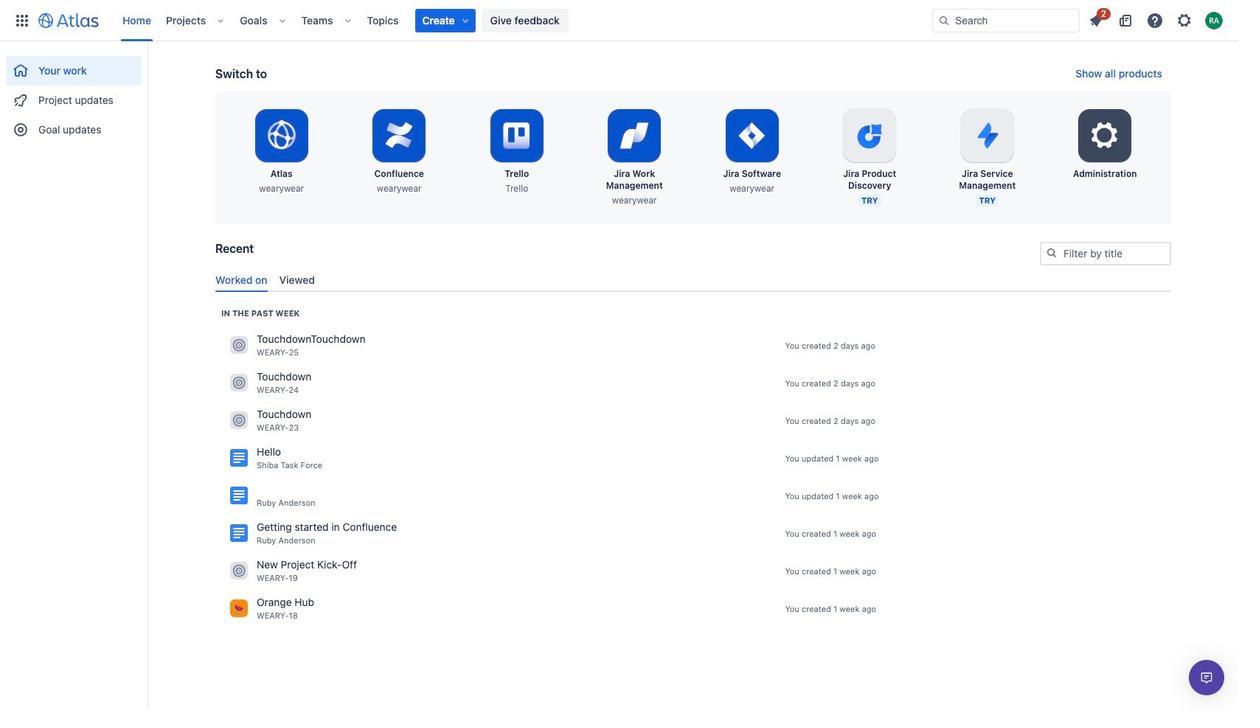 Task type: describe. For each thing, give the bounding box(es) containing it.
Search field
[[933, 8, 1080, 32]]

1 townsquare image from the top
[[230, 337, 248, 354]]

0 horizontal spatial settings image
[[1088, 118, 1123, 153]]

1 confluence image from the top
[[230, 450, 248, 467]]

2 townsquare image from the top
[[230, 374, 248, 392]]

3 townsquare image from the top
[[230, 600, 248, 618]]



Task type: locate. For each thing, give the bounding box(es) containing it.
switch to... image
[[13, 11, 31, 29]]

banner
[[0, 0, 1240, 41]]

tab list
[[210, 268, 1178, 292]]

group
[[6, 41, 142, 149]]

0 vertical spatial settings image
[[1176, 11, 1194, 29]]

1 townsquare image from the top
[[230, 412, 248, 430]]

0 vertical spatial townsquare image
[[230, 412, 248, 430]]

help image
[[1147, 11, 1165, 29]]

account image
[[1206, 11, 1224, 29]]

confluence image
[[230, 487, 248, 505]]

townsquare image
[[230, 412, 248, 430], [230, 563, 248, 580]]

Filter by title field
[[1042, 244, 1170, 264]]

1 vertical spatial townsquare image
[[230, 374, 248, 392]]

2 vertical spatial townsquare image
[[230, 600, 248, 618]]

top element
[[9, 0, 933, 41]]

heading
[[221, 308, 300, 319]]

0 vertical spatial confluence image
[[230, 450, 248, 467]]

1 horizontal spatial settings image
[[1176, 11, 1194, 29]]

confluence image
[[230, 450, 248, 467], [230, 525, 248, 543]]

search image
[[939, 14, 951, 26]]

confluence image down confluence image
[[230, 525, 248, 543]]

notifications image
[[1088, 11, 1105, 29]]

townsquare image
[[230, 337, 248, 354], [230, 374, 248, 392], [230, 600, 248, 618]]

None search field
[[933, 8, 1080, 32]]

2 confluence image from the top
[[230, 525, 248, 543]]

confluence image up confluence image
[[230, 450, 248, 467]]

0 vertical spatial townsquare image
[[230, 337, 248, 354]]

2 townsquare image from the top
[[230, 563, 248, 580]]

settings image
[[1176, 11, 1194, 29], [1088, 118, 1123, 153]]

1 vertical spatial settings image
[[1088, 118, 1123, 153]]

1 vertical spatial townsquare image
[[230, 563, 248, 580]]

search image
[[1046, 247, 1058, 259]]

1 vertical spatial confluence image
[[230, 525, 248, 543]]



Task type: vqa. For each thing, say whether or not it's contained in the screenshot.
Add follower image
no



